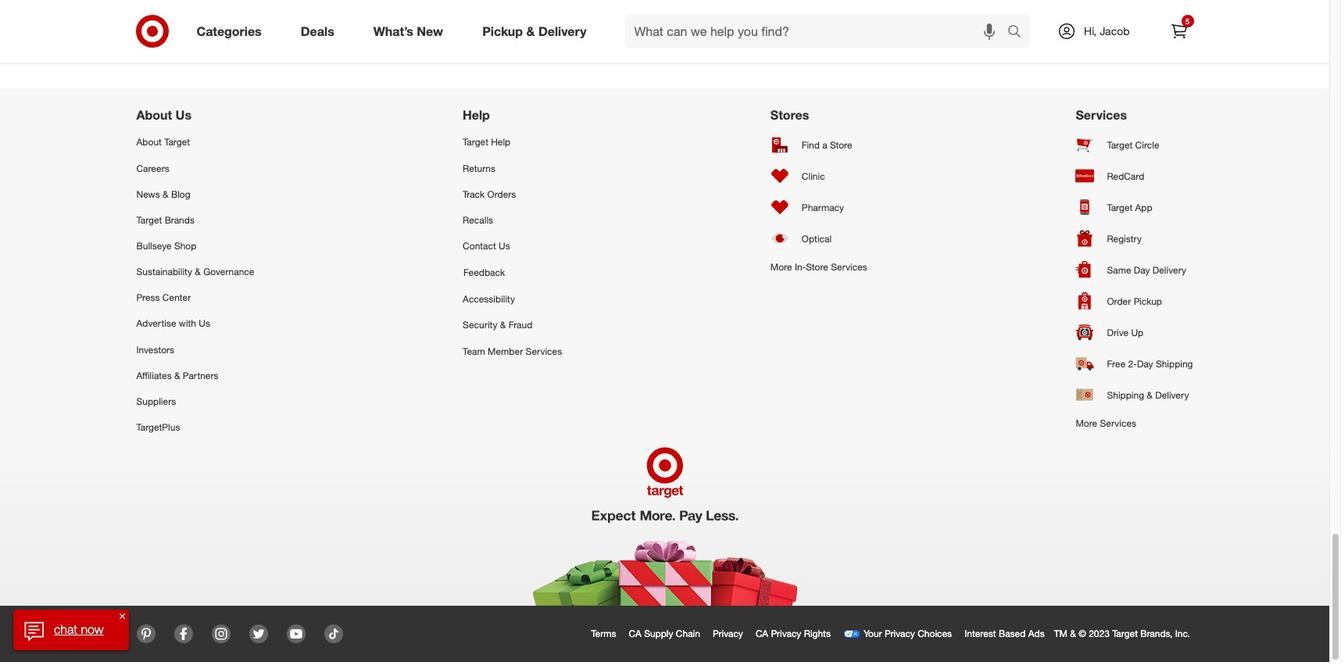 Task type: vqa. For each thing, say whether or not it's contained in the screenshot.
'the'
no



Task type: describe. For each thing, give the bounding box(es) containing it.
& for pickup
[[527, 23, 535, 39]]

services inside "link"
[[1100, 418, 1137, 430]]

0 horizontal spatial help
[[463, 107, 490, 123]]

targetplus link
[[136, 414, 254, 440]]

& for tm
[[1071, 628, 1076, 640]]

saved
[[562, 579, 591, 593]]

location
[[790, 51, 823, 63]]

order pickup
[[1107, 295, 1162, 307]]

feedback
[[464, 267, 505, 278]]

terms
[[591, 628, 617, 640]]

careers link
[[136, 155, 254, 181]]

ca privacy rights link
[[753, 625, 840, 644]]

more in-store services link
[[771, 254, 868, 280]]

news & blog link
[[136, 181, 254, 207]]

news & blog
[[136, 188, 190, 200]]

privacy link
[[710, 625, 753, 644]]

advertise
[[136, 318, 176, 329]]

5
[[1186, 16, 1190, 26]]

store for in-
[[806, 261, 829, 273]]

hi,
[[1084, 24, 1097, 38]]

more services
[[1076, 418, 1137, 430]]

chain
[[676, 628, 700, 640]]

shipping & delivery link
[[1076, 380, 1193, 411]]

1 vertical spatial help
[[491, 136, 511, 148]]

find
[[802, 139, 820, 151]]

governance
[[203, 266, 254, 278]]

1 vertical spatial day
[[1137, 358, 1154, 370]]

security & fraud link
[[463, 312, 562, 338]]

bullseye shop link
[[136, 233, 254, 259]]

about target link
[[136, 129, 254, 155]]

& for shipping
[[1147, 389, 1153, 401]]

target brands
[[136, 214, 195, 226]]

investors
[[136, 344, 174, 355]]

more for more in-store services
[[771, 261, 792, 273]]

store for a
[[830, 139, 853, 151]]

What can we help you find? suggestions appear below search field
[[625, 14, 1012, 48]]

& for news
[[163, 188, 169, 200]]

sustainability & governance
[[136, 266, 254, 278]]

find a store
[[802, 139, 853, 151]]

ca supply chain link
[[626, 625, 710, 644]]

contact us link
[[463, 233, 562, 259]]

target.com
[[855, 51, 901, 63]]

ads
[[1029, 628, 1045, 640]]

fraud
[[509, 319, 533, 331]]

press center link
[[136, 285, 254, 311]]

ca for ca supply chain
[[629, 628, 642, 640]]

ca supply chain
[[629, 628, 700, 640]]

drive up
[[1107, 327, 1144, 338]]

2 and from the left
[[826, 51, 842, 63]]

affiliates & partners link
[[136, 363, 254, 388]]

drive up link
[[1076, 317, 1193, 348]]

delivery for pickup & delivery
[[539, 23, 587, 39]]

target circle
[[1107, 139, 1160, 151]]

2 vertical spatial us
[[199, 318, 210, 329]]

security
[[463, 319, 498, 331]]

ca for ca privacy rights
[[756, 628, 769, 640]]

member
[[488, 345, 523, 357]]

free
[[1107, 358, 1126, 370]]

may
[[737, 51, 755, 63]]

based
[[999, 628, 1026, 640]]

us for contact us
[[499, 240, 510, 252]]

optical
[[802, 233, 832, 245]]

shop
[[174, 240, 197, 252]]

by
[[777, 51, 788, 63]]

inc.
[[1176, 628, 1190, 640]]

track orders link
[[463, 181, 562, 207]]

choices
[[918, 628, 952, 640]]

about us
[[136, 107, 192, 123]]

sustainability
[[136, 266, 192, 278]]

order
[[1107, 295, 1132, 307]]

stores
[[771, 107, 809, 123]]

target for target brands
[[136, 214, 162, 226]]

offer
[[452, 51, 472, 63]]

same
[[1107, 264, 1132, 276]]

contact
[[463, 240, 496, 252]]

hi, jacob
[[1084, 24, 1130, 38]]

a
[[823, 139, 828, 151]]

✕ button
[[116, 610, 129, 622]]

target brands link
[[136, 207, 254, 233]]

registry
[[1107, 233, 1142, 245]]

services down fraud at top
[[526, 345, 562, 357]]

categories
[[197, 23, 262, 39]]

chat now button
[[13, 610, 129, 650]]

advertise with us link
[[136, 311, 254, 337]]

up
[[1132, 327, 1144, 338]]

search button
[[1001, 14, 1038, 52]]

what's new
[[374, 23, 443, 39]]

sustainability & governance link
[[136, 259, 254, 285]]

chat now
[[54, 622, 104, 637]]

availability
[[691, 51, 734, 63]]

new
[[417, 23, 443, 39]]

& for sustainability
[[195, 266, 201, 278]]

& for affiliates
[[174, 370, 180, 381]]

shipping inside 'link'
[[1107, 389, 1145, 401]]

registry link
[[1076, 223, 1193, 254]]

delivery for same day delivery
[[1153, 264, 1187, 276]]

privacy for your privacy choices
[[885, 628, 915, 640]]



Task type: locate. For each thing, give the bounding box(es) containing it.
target inside target brands link
[[136, 214, 162, 226]]

brands,
[[1141, 628, 1173, 640]]

store inside more in-store services link
[[806, 261, 829, 273]]

2 privacy from the left
[[771, 628, 802, 640]]

services down 'shipping & delivery' 'link'
[[1100, 418, 1137, 430]]

day
[[1134, 264, 1150, 276], [1137, 358, 1154, 370]]

and
[[673, 51, 689, 63], [826, 51, 842, 63]]

app
[[1136, 202, 1153, 213]]

pricing,
[[589, 51, 620, 63]]

team member services link
[[463, 338, 562, 364]]

recalls link
[[463, 207, 562, 233]]

0 horizontal spatial pickup
[[482, 23, 523, 39]]

services
[[1076, 107, 1127, 123], [831, 261, 868, 273], [526, 345, 562, 357], [1100, 418, 1137, 430]]

and left availability
[[673, 51, 689, 63]]

store
[[830, 139, 853, 151], [806, 261, 829, 273]]

now
[[81, 622, 104, 637]]

delivery up apply.
[[539, 23, 587, 39]]

2 vertical spatial delivery
[[1156, 389, 1189, 401]]

& right affiliates
[[174, 370, 180, 381]]

0 horizontal spatial more
[[771, 261, 792, 273]]

more inside "link"
[[1076, 418, 1098, 430]]

2 about from the top
[[136, 136, 162, 148]]

& down bullseye shop link
[[195, 266, 201, 278]]

item saved for later.
[[537, 579, 633, 593]]

1 horizontal spatial pickup
[[1134, 295, 1162, 307]]

more down 'shipping & delivery' 'link'
[[1076, 418, 1098, 430]]

2 ca from the left
[[756, 628, 769, 640]]

us right contact
[[499, 240, 510, 252]]

help up returns link
[[491, 136, 511, 148]]

what's
[[374, 23, 414, 39]]

apply.
[[562, 51, 586, 63]]

center
[[162, 292, 191, 304]]

target
[[164, 136, 190, 148], [463, 136, 489, 148], [1107, 139, 1133, 151], [1107, 202, 1133, 213], [136, 214, 162, 226], [1113, 628, 1138, 640]]

about for about target
[[136, 136, 162, 148]]

privacy left rights at the right bottom of the page
[[771, 628, 802, 640]]

1 horizontal spatial help
[[491, 136, 511, 148]]

0 vertical spatial day
[[1134, 264, 1150, 276]]

search
[[1001, 25, 1038, 40]]

help up target help
[[463, 107, 490, 123]]

details.
[[475, 51, 507, 63]]

1 horizontal spatial more
[[1076, 418, 1098, 430]]

0 horizontal spatial store
[[806, 261, 829, 273]]

feedback button
[[463, 259, 562, 286]]

same day delivery
[[1107, 264, 1187, 276]]

pickup up details.
[[482, 23, 523, 39]]

advertise with us
[[136, 318, 210, 329]]

store right a
[[830, 139, 853, 151]]

see offer details. restrictions apply. pricing, promotions and availability may vary by location and at target.com
[[432, 51, 901, 63]]

and left at
[[826, 51, 842, 63]]

us up about target link
[[176, 107, 192, 123]]

day right same
[[1134, 264, 1150, 276]]

target for target help
[[463, 136, 489, 148]]

ca left 'supply'
[[629, 628, 642, 640]]

1 horizontal spatial ca
[[756, 628, 769, 640]]

0 vertical spatial delivery
[[539, 23, 587, 39]]

&
[[527, 23, 535, 39], [163, 188, 169, 200], [195, 266, 201, 278], [500, 319, 506, 331], [174, 370, 180, 381], [1147, 389, 1153, 401], [1071, 628, 1076, 640]]

& up restrictions
[[527, 23, 535, 39]]

& for security
[[500, 319, 506, 331]]

day right free on the right of page
[[1137, 358, 1154, 370]]

more left 'in-'
[[771, 261, 792, 273]]

about for about us
[[136, 107, 172, 123]]

help
[[463, 107, 490, 123], [491, 136, 511, 148]]

5 link
[[1162, 14, 1197, 48]]

tm
[[1054, 628, 1068, 640]]

item
[[537, 579, 559, 593]]

suppliers
[[136, 395, 176, 407]]

redcard
[[1107, 170, 1145, 182]]

& left fraud at top
[[500, 319, 506, 331]]

pharmacy
[[802, 202, 844, 213]]

1 vertical spatial delivery
[[1153, 264, 1187, 276]]

shipping
[[1156, 358, 1193, 370], [1107, 389, 1145, 401]]

shipping & delivery
[[1107, 389, 1189, 401]]

accessibility link
[[463, 286, 562, 312]]

careers
[[136, 162, 169, 174]]

1 vertical spatial about
[[136, 136, 162, 148]]

0 horizontal spatial us
[[176, 107, 192, 123]]

target up returns
[[463, 136, 489, 148]]

0 vertical spatial shipping
[[1156, 358, 1193, 370]]

pickup & delivery link
[[469, 14, 606, 48]]

target left the app
[[1107, 202, 1133, 213]]

privacy right your on the bottom right of the page
[[885, 628, 915, 640]]

restrictions
[[510, 51, 560, 63]]

blog
[[171, 188, 190, 200]]

target left the 'circle'
[[1107, 139, 1133, 151]]

returns
[[463, 162, 496, 174]]

target help link
[[463, 129, 562, 155]]

delivery down the free 2-day shipping
[[1156, 389, 1189, 401]]

target inside target app link
[[1107, 202, 1133, 213]]

target down about us
[[164, 136, 190, 148]]

2 horizontal spatial privacy
[[885, 628, 915, 640]]

1 and from the left
[[673, 51, 689, 63]]

2 horizontal spatial us
[[499, 240, 510, 252]]

3 privacy from the left
[[885, 628, 915, 640]]

target: expect more. pay less. image
[[445, 440, 885, 606]]

tm & © 2023 target brands, inc.
[[1054, 628, 1190, 640]]

team
[[463, 345, 485, 357]]

1 horizontal spatial us
[[199, 318, 210, 329]]

services up the target circle
[[1076, 107, 1127, 123]]

1 ca from the left
[[629, 628, 642, 640]]

shipping up shipping & delivery
[[1156, 358, 1193, 370]]

categories link
[[183, 14, 281, 48]]

1 horizontal spatial privacy
[[771, 628, 802, 640]]

contact us
[[463, 240, 510, 252]]

pickup right order
[[1134, 295, 1162, 307]]

free 2-day shipping link
[[1076, 348, 1193, 380]]

targetplus
[[136, 421, 180, 433]]

security & fraud
[[463, 319, 533, 331]]

target inside target circle link
[[1107, 139, 1133, 151]]

what's new link
[[360, 14, 463, 48]]

1 vertical spatial more
[[1076, 418, 1098, 430]]

1 vertical spatial us
[[499, 240, 510, 252]]

your privacy choices
[[864, 628, 952, 640]]

orders
[[487, 188, 516, 200]]

target inside about target link
[[164, 136, 190, 148]]

1 horizontal spatial and
[[826, 51, 842, 63]]

bullseye
[[136, 240, 172, 252]]

target right 2023
[[1113, 628, 1138, 640]]

track
[[463, 188, 485, 200]]

1 vertical spatial pickup
[[1134, 295, 1162, 307]]

1 horizontal spatial shipping
[[1156, 358, 1193, 370]]

0 vertical spatial us
[[176, 107, 192, 123]]

delivery inside 'link'
[[1156, 389, 1189, 401]]

us right with
[[199, 318, 210, 329]]

privacy right chain
[[713, 628, 743, 640]]

0 horizontal spatial privacy
[[713, 628, 743, 640]]

track orders
[[463, 188, 516, 200]]

& down the free 2-day shipping
[[1147, 389, 1153, 401]]

about
[[136, 107, 172, 123], [136, 136, 162, 148]]

delivery for shipping & delivery
[[1156, 389, 1189, 401]]

1 about from the top
[[136, 107, 172, 123]]

pharmacy link
[[771, 192, 868, 223]]

us
[[176, 107, 192, 123], [499, 240, 510, 252], [199, 318, 210, 329]]

ca
[[629, 628, 642, 640], [756, 628, 769, 640]]

your privacy choices link
[[840, 625, 962, 644]]

vary
[[757, 51, 775, 63]]

us for about us
[[176, 107, 192, 123]]

target for target circle
[[1107, 139, 1133, 151]]

privacy
[[713, 628, 743, 640], [771, 628, 802, 640], [885, 628, 915, 640]]

store inside find a store link
[[830, 139, 853, 151]]

promotions
[[623, 51, 670, 63]]

0 horizontal spatial ca
[[629, 628, 642, 640]]

1 vertical spatial shipping
[[1107, 389, 1145, 401]]

more services link
[[1076, 411, 1193, 437]]

shipping up more services "link"
[[1107, 389, 1145, 401]]

pickup
[[482, 23, 523, 39], [1134, 295, 1162, 307]]

0 horizontal spatial and
[[673, 51, 689, 63]]

& inside 'link'
[[1147, 389, 1153, 401]]

same day delivery link
[[1076, 254, 1193, 286]]

terms link
[[588, 625, 626, 644]]

& left blog
[[163, 188, 169, 200]]

affiliates
[[136, 370, 172, 381]]

recalls
[[463, 214, 493, 226]]

supply
[[644, 628, 674, 640]]

0 vertical spatial about
[[136, 107, 172, 123]]

chat now dialog
[[13, 610, 129, 650]]

target down 'news'
[[136, 214, 162, 226]]

about up careers
[[136, 136, 162, 148]]

your
[[864, 628, 882, 640]]

interest based ads
[[965, 628, 1045, 640]]

privacy for ca privacy rights
[[771, 628, 802, 640]]

order pickup link
[[1076, 286, 1193, 317]]

0 vertical spatial help
[[463, 107, 490, 123]]

delivery up order pickup
[[1153, 264, 1187, 276]]

2-
[[1129, 358, 1137, 370]]

0 vertical spatial pickup
[[482, 23, 523, 39]]

interest based ads link
[[962, 625, 1054, 644]]

0 vertical spatial more
[[771, 261, 792, 273]]

1 horizontal spatial store
[[830, 139, 853, 151]]

services down optical link
[[831, 261, 868, 273]]

clinic link
[[771, 161, 868, 192]]

later.
[[610, 579, 633, 593]]

store down optical link
[[806, 261, 829, 273]]

ca right privacy link
[[756, 628, 769, 640]]

target inside target help link
[[463, 136, 489, 148]]

more for more services
[[1076, 418, 1098, 430]]

interest
[[965, 628, 996, 640]]

0 vertical spatial store
[[830, 139, 853, 151]]

about up about target
[[136, 107, 172, 123]]

1 privacy from the left
[[713, 628, 743, 640]]

& left the ©
[[1071, 628, 1076, 640]]

target for target app
[[1107, 202, 1133, 213]]

0 horizontal spatial shipping
[[1107, 389, 1145, 401]]

accessibility
[[463, 293, 515, 305]]

1 vertical spatial store
[[806, 261, 829, 273]]



